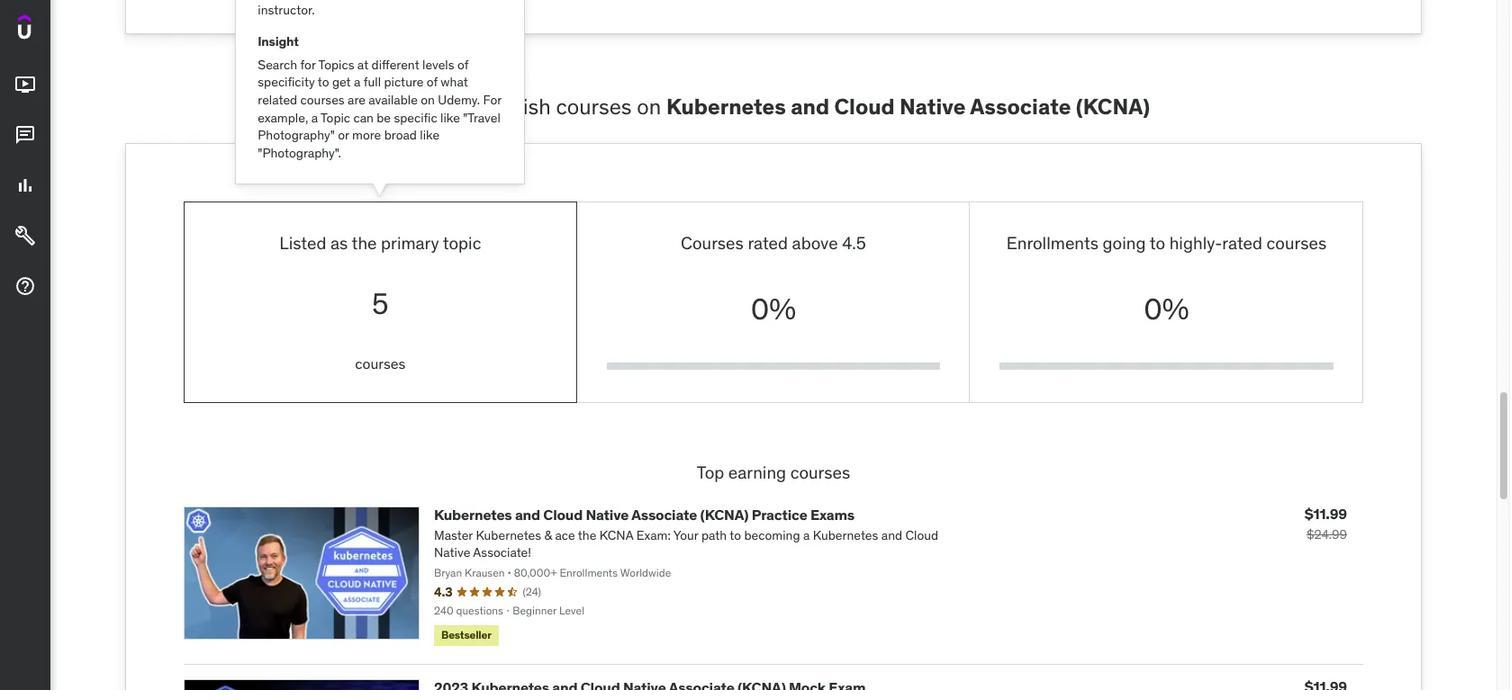 Task type: vqa. For each thing, say whether or not it's contained in the screenshot.
SQL 7M+ learners
no



Task type: describe. For each thing, give the bounding box(es) containing it.
ace
[[555, 528, 575, 544]]

•
[[507, 566, 511, 580]]

topic
[[443, 233, 481, 254]]

0 vertical spatial a
[[354, 74, 361, 90]]

photography"
[[258, 127, 335, 143]]

0% for above
[[751, 291, 796, 328]]

enrollments going to highly-rated courses
[[1007, 233, 1327, 254]]

path
[[701, 528, 727, 544]]

24 reviews element
[[523, 585, 541, 600]]

exams
[[810, 506, 855, 524]]

2 medium image from the top
[[14, 124, 36, 146]]

krausen
[[465, 566, 505, 580]]

for
[[300, 57, 316, 73]]

primary
[[381, 233, 439, 254]]

what
[[441, 74, 468, 90]]

to inside kubernetes and cloud native associate (kcna) practice exams master kubernetes & ace the kcna exam: your path to becoming a kubernetes and cloud native associate! bryan krausen • 80,000+ enrollments worldwide
[[730, 528, 741, 544]]

highly-
[[1169, 233, 1222, 254]]

$24.99
[[1307, 526, 1347, 543]]

your
[[673, 528, 698, 544]]

above
[[792, 233, 838, 254]]

1 medium image from the top
[[14, 74, 36, 96]]

courses inside insight search for topics at different levels of specificity to get a full picture of what related courses are available on udemy. for example, a topic can be specific like "travel photography" or more broad like "photography".
[[300, 92, 345, 108]]

$11.99 $24.99
[[1304, 505, 1347, 543]]

0 vertical spatial native
[[900, 93, 966, 120]]

associate!
[[473, 545, 531, 561]]

240
[[434, 604, 453, 617]]

"travel
[[463, 109, 500, 126]]

insight search for topics at different levels of specificity to get a full picture of what related courses are available on udemy. for example, a topic can be specific like "travel photography" or more broad like "photography".
[[258, 33, 502, 161]]

get
[[332, 74, 351, 90]]

as
[[331, 233, 348, 254]]

top
[[697, 462, 724, 484]]

2 vertical spatial and
[[881, 528, 902, 544]]

0 horizontal spatial a
[[311, 109, 318, 126]]

2 rated from the left
[[1222, 233, 1262, 254]]

1 horizontal spatial of
[[457, 57, 468, 73]]

existing english courses on kubernetes and cloud native associate (kcna)
[[397, 93, 1150, 120]]

a inside kubernetes and cloud native associate (kcna) practice exams master kubernetes & ace the kcna exam: your path to becoming a kubernetes and cloud native associate! bryan krausen • 80,000+ enrollments worldwide
[[803, 528, 810, 544]]

or
[[338, 127, 349, 143]]

master
[[434, 528, 473, 544]]

1 horizontal spatial cloud
[[834, 93, 895, 120]]

courses
[[681, 233, 744, 254]]

listed
[[279, 233, 326, 254]]

"photography".
[[258, 145, 341, 161]]

1 horizontal spatial on
[[637, 93, 661, 120]]

&
[[544, 528, 552, 544]]

becoming
[[744, 528, 800, 544]]

can
[[353, 109, 374, 126]]

related
[[258, 92, 297, 108]]

exam:
[[636, 528, 671, 544]]

(kcna) inside kubernetes and cloud native associate (kcna) practice exams master kubernetes & ace the kcna exam: your path to becoming a kubernetes and cloud native associate! bryan krausen • 80,000+ enrollments worldwide
[[700, 506, 749, 524]]

2 horizontal spatial cloud
[[905, 528, 938, 544]]

2 horizontal spatial to
[[1150, 233, 1165, 254]]

english
[[479, 93, 551, 120]]

4 medium image from the top
[[14, 225, 36, 247]]

kubernetes and cloud native associate (kcna) practice exams link
[[434, 506, 855, 524]]

1 vertical spatial like
[[420, 127, 440, 143]]

beginner
[[513, 604, 556, 617]]

for
[[483, 92, 502, 108]]

insight
[[258, 33, 299, 49]]

medium image
[[14, 276, 36, 297]]

1 horizontal spatial (kcna)
[[1076, 93, 1150, 120]]

broad
[[384, 127, 417, 143]]

topics
[[318, 57, 354, 73]]

5
[[372, 285, 389, 322]]



Task type: locate. For each thing, give the bounding box(es) containing it.
like
[[440, 109, 460, 126], [420, 127, 440, 143]]

2 vertical spatial a
[[803, 528, 810, 544]]

a left the full
[[354, 74, 361, 90]]

different
[[372, 57, 419, 73]]

0 horizontal spatial (kcna)
[[700, 506, 749, 524]]

questions
[[456, 604, 503, 617]]

0 horizontal spatial cloud
[[543, 506, 583, 524]]

(kcna)
[[1076, 93, 1150, 120], [700, 506, 749, 524]]

1 vertical spatial associate
[[631, 506, 697, 524]]

practice
[[752, 506, 807, 524]]

enrollments up 'level'
[[560, 566, 618, 580]]

1 vertical spatial the
[[578, 528, 596, 544]]

bryan
[[434, 566, 462, 580]]

1 horizontal spatial native
[[586, 506, 629, 524]]

0 horizontal spatial native
[[434, 545, 470, 561]]

kcna
[[600, 528, 633, 544]]

0 horizontal spatial the
[[352, 233, 377, 254]]

1 horizontal spatial and
[[791, 93, 829, 120]]

0 horizontal spatial and
[[515, 506, 540, 524]]

associate
[[970, 93, 1071, 120], [631, 506, 697, 524]]

the
[[352, 233, 377, 254], [578, 528, 596, 544]]

1 vertical spatial to
[[1150, 233, 1165, 254]]

0 vertical spatial cloud
[[834, 93, 895, 120]]

0 vertical spatial like
[[440, 109, 460, 126]]

associate inside kubernetes and cloud native associate (kcna) practice exams master kubernetes & ace the kcna exam: your path to becoming a kubernetes and cloud native associate! bryan krausen • 80,000+ enrollments worldwide
[[631, 506, 697, 524]]

0% down enrollments going to highly-rated courses
[[1144, 291, 1189, 328]]

0%
[[751, 291, 796, 328], [1144, 291, 1189, 328]]

0 vertical spatial (kcna)
[[1076, 93, 1150, 120]]

1 vertical spatial of
[[427, 74, 438, 90]]

2 horizontal spatial native
[[900, 93, 966, 120]]

2 horizontal spatial a
[[803, 528, 810, 544]]

to right going
[[1150, 233, 1165, 254]]

to right path
[[730, 528, 741, 544]]

on
[[421, 92, 435, 108], [637, 93, 661, 120]]

and
[[791, 93, 829, 120], [515, 506, 540, 524], [881, 528, 902, 544]]

search
[[258, 57, 297, 73]]

top earning courses
[[697, 462, 850, 484]]

1 horizontal spatial rated
[[1222, 233, 1262, 254]]

1 horizontal spatial to
[[730, 528, 741, 544]]

a
[[354, 74, 361, 90], [311, 109, 318, 126], [803, 528, 810, 544]]

to left get
[[318, 74, 329, 90]]

like down the udemy. at the left of the page
[[440, 109, 460, 126]]

0 vertical spatial associate
[[970, 93, 1071, 120]]

the inside kubernetes and cloud native associate (kcna) practice exams master kubernetes & ace the kcna exam: your path to becoming a kubernetes and cloud native associate! bryan krausen • 80,000+ enrollments worldwide
[[578, 528, 596, 544]]

to inside insight search for topics at different levels of specificity to get a full picture of what related courses are available on udemy. for example, a topic can be specific like "travel photography" or more broad like "photography".
[[318, 74, 329, 90]]

1 rated from the left
[[748, 233, 788, 254]]

udemy image
[[18, 14, 100, 45]]

at
[[357, 57, 368, 73]]

1 vertical spatial native
[[586, 506, 629, 524]]

bestseller
[[441, 629, 491, 642]]

enrollments left going
[[1007, 233, 1099, 254]]

to
[[318, 74, 329, 90], [1150, 233, 1165, 254], [730, 528, 741, 544]]

0 horizontal spatial of
[[427, 74, 438, 90]]

kubernetes and cloud native associate (kcna) practice exams master kubernetes & ace the kcna exam: your path to becoming a kubernetes and cloud native associate! bryan krausen • 80,000+ enrollments worldwide
[[434, 506, 938, 580]]

1 horizontal spatial enrollments
[[1007, 233, 1099, 254]]

0 horizontal spatial enrollments
[[560, 566, 618, 580]]

0% for to
[[1144, 291, 1189, 328]]

of down levels
[[427, 74, 438, 90]]

80,000+
[[514, 566, 557, 580]]

0% down courses rated above 4.5 on the top of the page
[[751, 291, 796, 328]]

0 vertical spatial and
[[791, 93, 829, 120]]

beginner level
[[513, 604, 584, 617]]

0 vertical spatial the
[[352, 233, 377, 254]]

are
[[348, 92, 366, 108]]

example,
[[258, 109, 308, 126]]

2 vertical spatial to
[[730, 528, 741, 544]]

4.3
[[434, 584, 452, 600]]

2 horizontal spatial and
[[881, 528, 902, 544]]

4.5
[[842, 233, 866, 254]]

native
[[900, 93, 966, 120], [586, 506, 629, 524], [434, 545, 470, 561]]

a down "practice" on the bottom
[[803, 528, 810, 544]]

1 horizontal spatial 0%
[[1144, 291, 1189, 328]]

the right as
[[352, 233, 377, 254]]

specific
[[394, 109, 437, 126]]

0 horizontal spatial associate
[[631, 506, 697, 524]]

going
[[1103, 233, 1146, 254]]

1 vertical spatial and
[[515, 506, 540, 524]]

0 vertical spatial of
[[457, 57, 468, 73]]

like down "specific"
[[420, 127, 440, 143]]

0 vertical spatial to
[[318, 74, 329, 90]]

1 horizontal spatial like
[[440, 109, 460, 126]]

be
[[377, 109, 391, 126]]

0 horizontal spatial 0%
[[751, 291, 796, 328]]

available
[[369, 92, 418, 108]]

0 horizontal spatial on
[[421, 92, 435, 108]]

0 horizontal spatial like
[[420, 127, 440, 143]]

1 horizontal spatial a
[[354, 74, 361, 90]]

picture
[[384, 74, 424, 90]]

rated
[[748, 233, 788, 254], [1222, 233, 1262, 254]]

enrollments
[[1007, 233, 1099, 254], [560, 566, 618, 580]]

on inside insight search for topics at different levels of specificity to get a full picture of what related courses are available on udemy. for example, a topic can be specific like "travel photography" or more broad like "photography".
[[421, 92, 435, 108]]

courses rated above 4.5
[[681, 233, 866, 254]]

240 questions
[[434, 604, 503, 617]]

1 vertical spatial cloud
[[543, 506, 583, 524]]

of up 'what'
[[457, 57, 468, 73]]

1 vertical spatial (kcna)
[[700, 506, 749, 524]]

specificity
[[258, 74, 315, 90]]

2 vertical spatial cloud
[[905, 528, 938, 544]]

kubernetes
[[666, 93, 786, 120], [434, 506, 512, 524], [476, 528, 541, 544], [813, 528, 878, 544]]

more
[[352, 127, 381, 143]]

$11.99
[[1304, 505, 1347, 523]]

(24)
[[523, 585, 541, 599]]

udemy.
[[438, 92, 480, 108]]

the right 'ace'
[[578, 528, 596, 544]]

1 horizontal spatial associate
[[970, 93, 1071, 120]]

2 0% from the left
[[1144, 291, 1189, 328]]

of
[[457, 57, 468, 73], [427, 74, 438, 90]]

a left topic
[[311, 109, 318, 126]]

worldwide
[[620, 566, 671, 580]]

0 horizontal spatial rated
[[748, 233, 788, 254]]

medium image
[[14, 74, 36, 96], [14, 124, 36, 146], [14, 175, 36, 196], [14, 225, 36, 247]]

level
[[559, 604, 584, 617]]

cloud
[[834, 93, 895, 120], [543, 506, 583, 524], [905, 528, 938, 544]]

3 medium image from the top
[[14, 175, 36, 196]]

courses
[[300, 92, 345, 108], [556, 93, 632, 120], [1267, 233, 1327, 254], [355, 355, 406, 373], [790, 462, 850, 484]]

earning
[[728, 462, 786, 484]]

existing
[[397, 93, 474, 120]]

0 horizontal spatial to
[[318, 74, 329, 90]]

enrollments inside kubernetes and cloud native associate (kcna) practice exams master kubernetes & ace the kcna exam: your path to becoming a kubernetes and cloud native associate! bryan krausen • 80,000+ enrollments worldwide
[[560, 566, 618, 580]]

1 vertical spatial a
[[311, 109, 318, 126]]

full
[[364, 74, 381, 90]]

1 0% from the left
[[751, 291, 796, 328]]

1 vertical spatial enrollments
[[560, 566, 618, 580]]

levels
[[422, 57, 454, 73]]

topic
[[321, 109, 350, 126]]

2 vertical spatial native
[[434, 545, 470, 561]]

listed as the primary topic
[[279, 233, 481, 254]]

0 vertical spatial enrollments
[[1007, 233, 1099, 254]]

1 horizontal spatial the
[[578, 528, 596, 544]]



